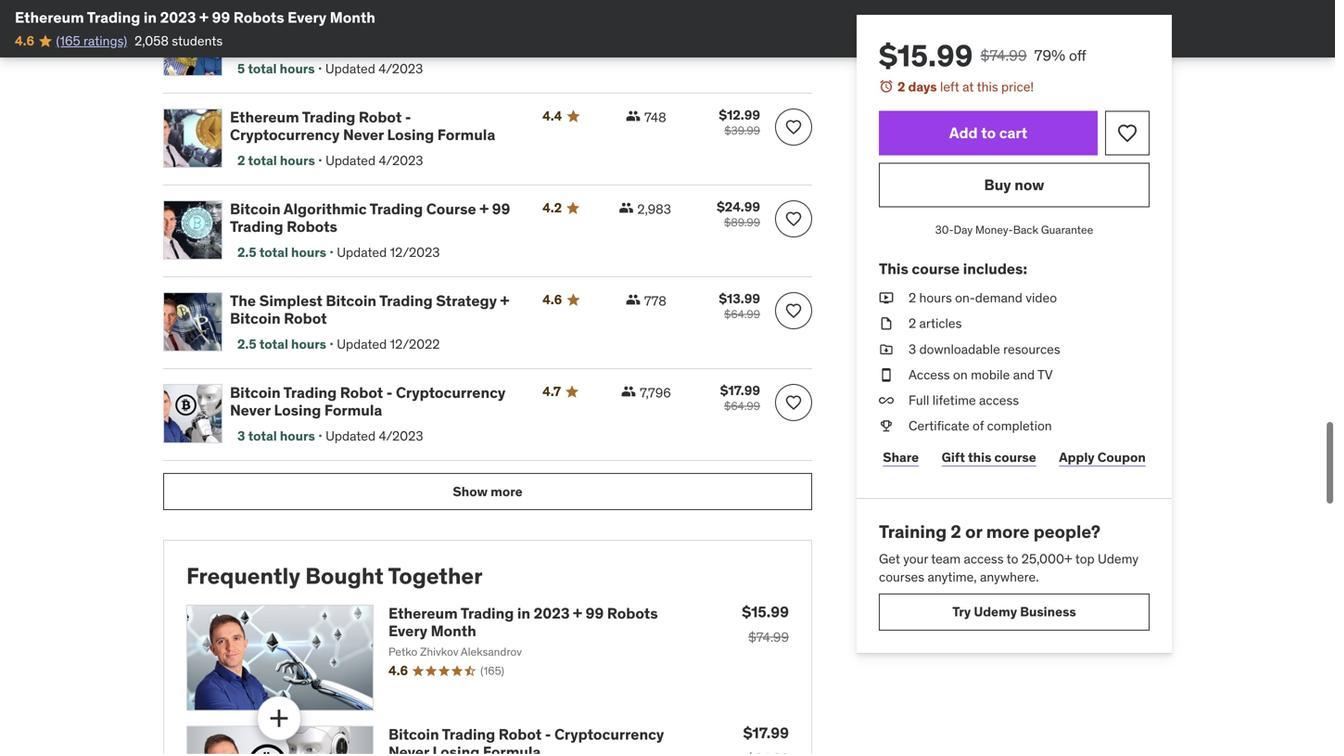 Task type: vqa. For each thing, say whether or not it's contained in the screenshot.
Investing
no



Task type: locate. For each thing, give the bounding box(es) containing it.
access
[[980, 392, 1019, 409], [964, 550, 1004, 567]]

2 horizontal spatial -
[[545, 725, 551, 744]]

robot down 165 reviews element
[[499, 725, 542, 744]]

0 horizontal spatial 4.6
[[15, 32, 34, 49]]

bitcoin trading robot - cryptocurrency never losing formula
[[230, 383, 506, 420], [389, 725, 664, 754]]

ethereum down the together
[[389, 604, 458, 623]]

0 vertical spatial $74.99
[[981, 46, 1027, 65]]

xsmall image left 7,796
[[622, 384, 636, 399]]

trading inside ethereum trading in 2023 + 99 robots every month petko zhivkov aleksandrov
[[461, 604, 514, 623]]

2 vertical spatial updated 4/2023
[[326, 427, 423, 444]]

ethereum up "(165"
[[15, 8, 84, 27]]

165 reviews element
[[481, 663, 505, 679]]

1 horizontal spatial 2023
[[534, 604, 570, 623]]

1 horizontal spatial udemy
[[1098, 550, 1139, 567]]

1 vertical spatial wishlist image
[[785, 210, 803, 228]]

updated down bitcoin algorithmic trading course + 99 trading robots
[[337, 244, 387, 261]]

xsmall image
[[626, 109, 641, 123], [619, 200, 634, 215], [879, 289, 894, 307], [879, 315, 894, 333], [879, 340, 894, 358], [622, 384, 636, 399]]

1 horizontal spatial $74.99
[[981, 46, 1027, 65]]

course inside 'basic cryptocurrency trading course + 12 trading robots'
[[441, 16, 491, 35]]

this
[[977, 78, 999, 95], [968, 449, 992, 465]]

xsmall image for full lifetime access
[[879, 391, 894, 410]]

0 horizontal spatial course
[[912, 259, 960, 278]]

wishlist image
[[1117, 122, 1139, 144], [785, 301, 803, 320]]

2 horizontal spatial ethereum
[[389, 604, 458, 623]]

total for the simplest bitcoin trading strategy + bitcoin robot
[[259, 336, 288, 352]]

cryptocurrency for 2 total hours
[[230, 125, 340, 144]]

2 $64.99 from the top
[[724, 399, 761, 413]]

0 vertical spatial this
[[977, 78, 999, 95]]

xsmall image for 3 downloadable resources
[[879, 340, 894, 358]]

in up 2,058
[[144, 8, 157, 27]]

$64.99
[[724, 307, 761, 321], [724, 399, 761, 413]]

1 horizontal spatial never
[[343, 125, 384, 144]]

training 2 or more people? get your team access to 25,000+ top udemy courses anytime, anywhere.
[[879, 520, 1139, 585]]

0 vertical spatial udemy
[[1098, 550, 1139, 567]]

2.5 for trading
[[237, 244, 257, 261]]

0 horizontal spatial never
[[230, 401, 271, 420]]

robot down updated 12/2022
[[340, 383, 383, 402]]

frequently bought together
[[186, 562, 483, 590]]

add
[[950, 123, 978, 142]]

1 horizontal spatial more
[[987, 520, 1030, 543]]

1 vertical spatial 2023
[[534, 604, 570, 623]]

0 vertical spatial 2.5 total hours
[[237, 244, 326, 261]]

cryptocurrency for $17.99
[[555, 725, 664, 744]]

updated 4/2023 for ethereum
[[326, 152, 423, 169]]

$89.99
[[724, 215, 761, 230]]

7,796
[[640, 384, 671, 401]]

+ for bitcoin algorithmic trading course + 99 trading robots
[[480, 199, 489, 218]]

updated for the simplest bitcoin trading strategy + bitcoin robot
[[337, 336, 387, 352]]

more inside button
[[491, 483, 523, 500]]

ethereum trading robot - cryptocurrency never losing formula
[[230, 108, 496, 144]]

xsmall image left 778
[[626, 292, 641, 307]]

1 horizontal spatial every
[[389, 622, 428, 641]]

5 total hours
[[237, 60, 315, 77]]

1 vertical spatial $74.99
[[749, 629, 789, 646]]

1 vertical spatial course
[[426, 199, 476, 218]]

bitcoin trading robot - cryptocurrency never losing formula link down updated 12/2022
[[230, 383, 520, 420]]

2 vertical spatial formula
[[483, 743, 541, 754]]

access down or
[[964, 550, 1004, 567]]

0 vertical spatial wishlist image
[[785, 118, 803, 136]]

month inside ethereum trading in 2023 + 99 robots every month petko zhivkov aleksandrov
[[431, 622, 477, 641]]

includes:
[[963, 259, 1028, 278]]

bitcoin trading robot - cryptocurrency never losing formula link down 165 reviews element
[[389, 725, 664, 754]]

cryptocurrency for 3 total hours
[[396, 383, 506, 402]]

0 horizontal spatial 2023
[[160, 8, 196, 27]]

zhivkov
[[420, 645, 459, 659]]

total for bitcoin algorithmic trading course + 99 trading robots
[[259, 244, 288, 261]]

1 horizontal spatial in
[[517, 604, 531, 623]]

course down 30- at the right of the page
[[912, 259, 960, 278]]

share
[[883, 449, 919, 465]]

2 left or
[[951, 520, 962, 543]]

total
[[248, 60, 277, 77], [248, 152, 277, 169], [259, 244, 288, 261], [259, 336, 288, 352], [248, 427, 277, 444]]

0 vertical spatial losing
[[387, 125, 434, 144]]

4.6 right strategy at the left top
[[543, 291, 562, 308]]

bitcoin trading robot - cryptocurrency never losing formula down updated 12/2022
[[230, 383, 506, 420]]

0 vertical spatial formula
[[438, 125, 496, 144]]

0 horizontal spatial ethereum
[[15, 8, 84, 27]]

every inside ethereum trading in 2023 + 99 robots every month petko zhivkov aleksandrov
[[389, 622, 428, 641]]

ethereum inside ethereum trading in 2023 + 99 robots every month petko zhivkov aleksandrov
[[389, 604, 458, 623]]

cryptocurrency inside ethereum trading robot - cryptocurrency never losing formula
[[230, 125, 340, 144]]

$12.99
[[719, 107, 761, 123]]

-
[[405, 108, 411, 127], [387, 383, 393, 402], [545, 725, 551, 744]]

to left the cart
[[982, 123, 996, 142]]

udemy right top
[[1098, 550, 1139, 567]]

hours for ethereum trading robot - cryptocurrency never losing formula
[[280, 152, 315, 169]]

never for $17.99
[[389, 743, 429, 754]]

xsmall image up share
[[879, 417, 894, 435]]

2 right alarm "image"
[[898, 78, 906, 95]]

2023
[[160, 8, 196, 27], [534, 604, 570, 623]]

1 vertical spatial 2.5 total hours
[[237, 336, 326, 352]]

basic cryptocurrency trading course + 12 trading robots
[[230, 16, 504, 53]]

- for 2 total hours
[[405, 108, 411, 127]]

+ inside 'basic cryptocurrency trading course + 12 trading robots'
[[495, 16, 504, 35]]

1 4/2023 from the top
[[379, 60, 423, 77]]

$64.99 up '$17.99 $64.99'
[[724, 307, 761, 321]]

2,983
[[638, 201, 671, 217]]

in up aleksandrov
[[517, 604, 531, 623]]

4/2023 for ethereum trading robot - cryptocurrency never losing formula
[[379, 152, 423, 169]]

2 vertical spatial never
[[389, 743, 429, 754]]

79%
[[1035, 46, 1066, 65]]

this right the gift
[[968, 449, 992, 465]]

4/2023 down ethereum trading robot - cryptocurrency never losing formula link
[[379, 152, 423, 169]]

losing inside ethereum trading robot - cryptocurrency never losing formula
[[387, 125, 434, 144]]

updated 12/2022
[[337, 336, 440, 352]]

bitcoin inside bitcoin algorithmic trading course + 99 trading robots
[[230, 199, 281, 218]]

1 vertical spatial access
[[964, 550, 1004, 567]]

0 horizontal spatial 3
[[237, 427, 245, 444]]

1 horizontal spatial -
[[405, 108, 411, 127]]

get
[[879, 550, 901, 567]]

hours for bitcoin trading robot - cryptocurrency never losing formula
[[280, 427, 315, 444]]

to up anywhere.
[[1007, 550, 1019, 567]]

0 vertical spatial ethereum
[[15, 8, 84, 27]]

2.5 total hours up the simplest on the left top
[[237, 244, 326, 261]]

3 4/2023 from the top
[[379, 427, 423, 444]]

0 vertical spatial bitcoin trading robot - cryptocurrency never losing formula link
[[230, 383, 520, 420]]

xsmall image left "2 articles"
[[879, 315, 894, 333]]

0 horizontal spatial in
[[144, 8, 157, 27]]

0 vertical spatial $17.99
[[720, 382, 761, 399]]

in
[[144, 8, 157, 27], [517, 604, 531, 623]]

1 horizontal spatial 4.6
[[389, 662, 408, 679]]

$64.99 for bitcoin trading robot - cryptocurrency never losing formula
[[724, 399, 761, 413]]

2 for 2 articles
[[909, 315, 917, 332]]

more right or
[[987, 520, 1030, 543]]

0 vertical spatial 3
[[909, 341, 917, 357]]

1 vertical spatial $15.99
[[742, 602, 789, 621]]

2.5 for bitcoin
[[237, 336, 257, 352]]

2 days left at this price!
[[898, 78, 1034, 95]]

1 $64.99 from the top
[[724, 307, 761, 321]]

bitcoin trading robot - cryptocurrency never losing formula down 165 reviews element
[[389, 725, 664, 754]]

ethereum trading in 2023 + 99 robots every month link
[[389, 604, 658, 641]]

wishlist image
[[785, 118, 803, 136], [785, 210, 803, 228], [785, 393, 803, 412]]

bought
[[305, 562, 384, 590]]

+ for basic cryptocurrency trading course + 12 trading robots
[[495, 16, 504, 35]]

1 vertical spatial in
[[517, 604, 531, 623]]

2 2.5 from the top
[[237, 336, 257, 352]]

4/2023
[[379, 60, 423, 77], [379, 152, 423, 169], [379, 427, 423, 444]]

2 horizontal spatial never
[[389, 743, 429, 754]]

$13.99
[[719, 290, 761, 307]]

30-
[[936, 223, 954, 237]]

updated down 'basic cryptocurrency trading course + 12 trading robots'
[[325, 60, 376, 77]]

0 horizontal spatial wishlist image
[[785, 301, 803, 320]]

4.6 down petko
[[389, 662, 408, 679]]

xsmall image left full
[[879, 391, 894, 410]]

99 inside ethereum trading in 2023 + 99 robots every month petko zhivkov aleksandrov
[[586, 604, 604, 623]]

updated down ethereum trading robot - cryptocurrency never losing formula
[[326, 152, 376, 169]]

ethereum trading robot - cryptocurrency never losing formula link
[[230, 108, 520, 144]]

2 2.5 total hours from the top
[[237, 336, 326, 352]]

1 vertical spatial bitcoin trading robot - cryptocurrency never losing formula link
[[389, 725, 664, 754]]

bitcoin for 2.5 total hours
[[230, 199, 281, 218]]

99 for ethereum trading in 2023 + 99 robots every month
[[212, 8, 230, 27]]

$24.99 $89.99
[[717, 198, 761, 230]]

1 wishlist image from the top
[[785, 118, 803, 136]]

1 vertical spatial $17.99
[[744, 724, 789, 743]]

1 vertical spatial 4.6
[[543, 291, 562, 308]]

2 horizontal spatial 99
[[586, 604, 604, 623]]

1 vertical spatial losing
[[274, 401, 321, 420]]

0 vertical spatial 2023
[[160, 8, 196, 27]]

business
[[1020, 604, 1077, 620]]

course down completion
[[995, 449, 1037, 465]]

3
[[909, 341, 917, 357], [237, 427, 245, 444]]

in inside ethereum trading in 2023 + 99 robots every month petko zhivkov aleksandrov
[[517, 604, 531, 623]]

1 vertical spatial more
[[987, 520, 1030, 543]]

gift this course link
[[938, 439, 1041, 476]]

people?
[[1034, 520, 1101, 543]]

xsmall image for access on mobile and tv
[[879, 366, 894, 384]]

formula for 3 total hours
[[324, 401, 382, 420]]

robot for 3 total hours
[[340, 383, 383, 402]]

0 vertical spatial course
[[912, 259, 960, 278]]

lifetime
[[933, 392, 976, 409]]

xsmall image left 748
[[626, 109, 641, 123]]

0 vertical spatial $15.99
[[879, 37, 973, 74]]

wishlist image right $89.99
[[785, 210, 803, 228]]

1 vertical spatial wishlist image
[[785, 301, 803, 320]]

trading inside the simplest bitcoin trading strategy + bitcoin robot
[[379, 291, 433, 310]]

every
[[288, 8, 327, 27], [389, 622, 428, 641]]

course for bitcoin algorithmic trading course + 99 trading robots
[[426, 199, 476, 218]]

access
[[909, 366, 950, 383]]

2 wishlist image from the top
[[785, 210, 803, 228]]

$15.99 for $15.99 $74.99
[[742, 602, 789, 621]]

wishlist image right the $39.99
[[785, 118, 803, 136]]

1 horizontal spatial ethereum
[[230, 108, 299, 127]]

losing for $17.99
[[433, 743, 480, 754]]

updated down the simplest bitcoin trading strategy + bitcoin robot
[[337, 336, 387, 352]]

$17.99 for $17.99
[[744, 724, 789, 743]]

xsmall image
[[626, 292, 641, 307], [879, 366, 894, 384], [879, 391, 894, 410], [879, 417, 894, 435]]

course
[[441, 16, 491, 35], [426, 199, 476, 218]]

1 horizontal spatial $15.99
[[879, 37, 973, 74]]

gift this course
[[942, 449, 1037, 465]]

1 vertical spatial formula
[[324, 401, 382, 420]]

course for basic cryptocurrency trading course + 12 trading robots
[[441, 16, 491, 35]]

2.5 up the
[[237, 244, 257, 261]]

2 down the 5
[[237, 152, 245, 169]]

$74.99 inside $15.99 $74.99 79% off
[[981, 46, 1027, 65]]

xsmall image for certificate of completion
[[879, 417, 894, 435]]

xsmall image for 2 hours on-demand video
[[879, 289, 894, 307]]

more
[[491, 483, 523, 500], [987, 520, 1030, 543]]

ethereum inside ethereum trading robot - cryptocurrency never losing formula
[[230, 108, 299, 127]]

0 vertical spatial never
[[343, 125, 384, 144]]

99 inside bitcoin algorithmic trading course + 99 trading robots
[[492, 199, 510, 218]]

formula
[[438, 125, 496, 144], [324, 401, 382, 420], [483, 743, 541, 754]]

0 horizontal spatial $74.99
[[749, 629, 789, 646]]

full lifetime access
[[909, 392, 1019, 409]]

+ inside ethereum trading in 2023 + 99 robots every month petko zhivkov aleksandrov
[[573, 604, 582, 623]]

xsmall image for 778
[[626, 292, 641, 307]]

1 vertical spatial course
[[995, 449, 1037, 465]]

cryptocurrency
[[272, 16, 382, 35], [230, 125, 340, 144], [396, 383, 506, 402], [555, 725, 664, 744]]

robot down basic cryptocurrency trading course + 12 trading robots link
[[359, 108, 402, 127]]

robot for $17.99
[[499, 725, 542, 744]]

xsmall image left access
[[879, 366, 894, 384]]

more right the show
[[491, 483, 523, 500]]

2 vertical spatial 99
[[586, 604, 604, 623]]

$64.99 right 7,796
[[724, 399, 761, 413]]

- inside ethereum trading robot - cryptocurrency never losing formula
[[405, 108, 411, 127]]

1 2.5 from the top
[[237, 244, 257, 261]]

1 vertical spatial ethereum
[[230, 108, 299, 127]]

buy now
[[985, 175, 1045, 194]]

together
[[388, 562, 483, 590]]

robot inside ethereum trading robot - cryptocurrency never losing formula
[[359, 108, 402, 127]]

2 vertical spatial 4/2023
[[379, 427, 423, 444]]

30-day money-back guarantee
[[936, 223, 1094, 237]]

2 vertical spatial -
[[545, 725, 551, 744]]

4.6 for (165 ratings)
[[15, 32, 34, 49]]

0 vertical spatial 4.6
[[15, 32, 34, 49]]

trading
[[87, 8, 140, 27], [385, 16, 438, 35], [249, 34, 302, 53], [302, 108, 356, 127], [370, 199, 423, 218], [230, 217, 283, 236], [379, 291, 433, 310], [284, 383, 337, 402], [461, 604, 514, 623], [442, 725, 496, 744]]

0 vertical spatial more
[[491, 483, 523, 500]]

$64.99 for the simplest bitcoin trading strategy + bitcoin robot
[[724, 307, 761, 321]]

3 for 3 downloadable resources
[[909, 341, 917, 357]]

778
[[645, 293, 667, 309]]

formula inside ethereum trading robot - cryptocurrency never losing formula
[[438, 125, 496, 144]]

robot right the
[[284, 309, 327, 328]]

robots inside ethereum trading in 2023 + 99 robots every month petko zhivkov aleksandrov
[[607, 604, 658, 623]]

1 vertical spatial udemy
[[974, 604, 1018, 620]]

3 total hours
[[237, 427, 315, 444]]

cryptocurrency inside 'basic cryptocurrency trading course + 12 trading robots'
[[272, 16, 382, 35]]

xsmall image down this
[[879, 289, 894, 307]]

this course includes:
[[879, 259, 1028, 278]]

(165 ratings)
[[56, 32, 127, 49]]

12/2022
[[390, 336, 440, 352]]

every up petko
[[389, 622, 428, 641]]

2 vertical spatial ethereum
[[389, 604, 458, 623]]

1 vertical spatial never
[[230, 401, 271, 420]]

3 wishlist image from the top
[[785, 393, 803, 412]]

1 vertical spatial to
[[1007, 550, 1019, 567]]

1 horizontal spatial course
[[995, 449, 1037, 465]]

1 horizontal spatial wishlist image
[[1117, 122, 1139, 144]]

2.5 total hours down the simplest on the left top
[[237, 336, 326, 352]]

never inside ethereum trading robot - cryptocurrency never losing formula
[[343, 125, 384, 144]]

show more button
[[163, 473, 813, 510]]

2.5
[[237, 244, 257, 261], [237, 336, 257, 352]]

never
[[343, 125, 384, 144], [230, 401, 271, 420], [389, 743, 429, 754]]

ethereum for ethereum trading robot - cryptocurrency never losing formula
[[230, 108, 299, 127]]

2023 inside ethereum trading in 2023 + 99 robots every month petko zhivkov aleksandrov
[[534, 604, 570, 623]]

1 vertical spatial $64.99
[[724, 399, 761, 413]]

ethereum up 2 total hours
[[230, 108, 299, 127]]

0 horizontal spatial more
[[491, 483, 523, 500]]

+ for ethereum trading in 2023 + 99 robots every month
[[199, 8, 209, 27]]

2 for 2 days left at this price!
[[898, 78, 906, 95]]

xsmall image for 7,796
[[622, 384, 636, 399]]

0 vertical spatial -
[[405, 108, 411, 127]]

1 horizontal spatial 3
[[909, 341, 917, 357]]

1 vertical spatial 4/2023
[[379, 152, 423, 169]]

2 horizontal spatial 4.6
[[543, 291, 562, 308]]

1 vertical spatial 3
[[237, 427, 245, 444]]

hours for bitcoin algorithmic trading course + 99 trading robots
[[291, 244, 326, 261]]

2 inside training 2 or more people? get your team access to 25,000+ top udemy courses anytime, anywhere.
[[951, 520, 962, 543]]

xsmall image for 748
[[626, 109, 641, 123]]

$74.99 inside $15.99 $74.99
[[749, 629, 789, 646]]

2 vertical spatial 4.6
[[389, 662, 408, 679]]

1 vertical spatial every
[[389, 622, 428, 641]]

1 vertical spatial -
[[387, 383, 393, 402]]

coupon
[[1098, 449, 1146, 465]]

4/2023 down updated 12/2022
[[379, 427, 423, 444]]

$17.99
[[720, 382, 761, 399], [744, 724, 789, 743]]

certificate of completion
[[909, 417, 1052, 434]]

days
[[909, 78, 937, 95]]

4.6 left "(165"
[[15, 32, 34, 49]]

losing for 3 total hours
[[274, 401, 321, 420]]

0 horizontal spatial 99
[[212, 8, 230, 27]]

0 vertical spatial 2.5
[[237, 244, 257, 261]]

total for basic cryptocurrency trading course + 12 trading robots
[[248, 60, 277, 77]]

0 vertical spatial 4/2023
[[379, 60, 423, 77]]

back
[[1014, 223, 1039, 237]]

$24.99
[[717, 198, 761, 215]]

0 horizontal spatial every
[[288, 8, 327, 27]]

0 horizontal spatial $15.99
[[742, 602, 789, 621]]

robots
[[234, 8, 284, 27], [305, 34, 356, 53], [287, 217, 338, 236], [607, 604, 658, 623]]

xsmall image left the 2,983
[[619, 200, 634, 215]]

2 left "articles"
[[909, 315, 917, 332]]

updated right 3 total hours at the left bottom
[[326, 427, 376, 444]]

2 vertical spatial losing
[[433, 743, 480, 754]]

1 2.5 total hours from the top
[[237, 244, 326, 261]]

alarm image
[[879, 79, 894, 94]]

access down mobile
[[980, 392, 1019, 409]]

2 up "2 articles"
[[909, 289, 917, 306]]

1 vertical spatial month
[[431, 622, 477, 641]]

0 vertical spatial course
[[441, 16, 491, 35]]

4/2023 down basic cryptocurrency trading course + 12 trading robots link
[[379, 60, 423, 77]]

xsmall image left the downloadable in the right of the page
[[879, 340, 894, 358]]

$64.99 inside '$17.99 $64.99'
[[724, 399, 761, 413]]

0 horizontal spatial month
[[330, 8, 376, 27]]

course inside bitcoin algorithmic trading course + 99 trading robots
[[426, 199, 476, 218]]

0 vertical spatial $64.99
[[724, 307, 761, 321]]

- for $17.99
[[545, 725, 551, 744]]

never for 3 total hours
[[230, 401, 271, 420]]

+ inside bitcoin algorithmic trading course + 99 trading robots
[[480, 199, 489, 218]]

0 vertical spatial every
[[288, 8, 327, 27]]

2 total hours
[[237, 152, 315, 169]]

0 horizontal spatial to
[[982, 123, 996, 142]]

2.5 down the
[[237, 336, 257, 352]]

1 horizontal spatial month
[[431, 622, 477, 641]]

wishlist image right '$17.99 $64.99'
[[785, 393, 803, 412]]

every right 'basic'
[[288, 8, 327, 27]]

updated
[[325, 60, 376, 77], [326, 152, 376, 169], [337, 244, 387, 261], [337, 336, 387, 352], [326, 427, 376, 444]]

this right at
[[977, 78, 999, 95]]

0 vertical spatial month
[[330, 8, 376, 27]]

every for ethereum trading in 2023 + 99 robots every month petko zhivkov aleksandrov
[[389, 622, 428, 641]]

0 horizontal spatial -
[[387, 383, 393, 402]]

udemy right try
[[974, 604, 1018, 620]]

left
[[941, 78, 960, 95]]

$64.99 inside $13.99 $64.99
[[724, 307, 761, 321]]

courses
[[879, 569, 925, 585]]

2 4/2023 from the top
[[379, 152, 423, 169]]

$13.99 $64.99
[[719, 290, 761, 321]]

0 vertical spatial bitcoin trading robot - cryptocurrency never losing formula
[[230, 383, 506, 420]]

access inside training 2 or more people? get your team access to 25,000+ top udemy courses anytime, anywhere.
[[964, 550, 1004, 567]]

every for ethereum trading in 2023 + 99 robots every month
[[288, 8, 327, 27]]

completion
[[987, 417, 1052, 434]]

add to cart
[[950, 123, 1028, 142]]

1 vertical spatial updated 4/2023
[[326, 152, 423, 169]]



Task type: describe. For each thing, give the bounding box(es) containing it.
updated for bitcoin algorithmic trading course + 99 trading robots
[[337, 244, 387, 261]]

tv
[[1038, 366, 1053, 383]]

wishlist image for bitcoin algorithmic trading course + 99 trading robots
[[785, 210, 803, 228]]

2.5 total hours for trading
[[237, 244, 326, 261]]

bitcoin algorithmic trading course + 99 trading robots link
[[230, 199, 520, 236]]

bitcoin algorithmic trading course + 99 trading robots
[[230, 199, 510, 236]]

team
[[931, 550, 961, 567]]

at
[[963, 78, 974, 95]]

2 for 2 total hours
[[237, 152, 245, 169]]

$17.99 for $17.99 $64.99
[[720, 382, 761, 399]]

99 for bitcoin algorithmic trading course + 99 trading robots
[[492, 199, 510, 218]]

0 vertical spatial access
[[980, 392, 1019, 409]]

ethereum trading in 2023 + 99 robots every month petko zhivkov aleksandrov
[[389, 604, 658, 659]]

updated for ethereum trading robot - cryptocurrency never losing formula
[[326, 152, 376, 169]]

anywhere.
[[980, 569, 1039, 585]]

petko
[[389, 645, 418, 659]]

robot for 2 total hours
[[359, 108, 402, 127]]

99 for ethereum trading in 2023 + 99 robots every month petko zhivkov aleksandrov
[[586, 604, 604, 623]]

the simplest bitcoin trading strategy + bitcoin robot link
[[230, 291, 520, 328]]

ethereum for ethereum trading in 2023 + 99 robots every month
[[15, 8, 84, 27]]

bitcoin for $17.99
[[389, 725, 439, 744]]

robots inside bitcoin algorithmic trading course + 99 trading robots
[[287, 217, 338, 236]]

simplest
[[259, 291, 323, 310]]

$12.99 $39.99
[[719, 107, 761, 138]]

updated 12/2023
[[337, 244, 440, 261]]

now
[[1015, 175, 1045, 194]]

$74.99 for $15.99 $74.99
[[749, 629, 789, 646]]

aleksandrov
[[461, 645, 522, 659]]

bitcoin trading robot - cryptocurrency never losing formula for $17.99
[[389, 725, 664, 754]]

total for ethereum trading robot - cryptocurrency never losing formula
[[248, 152, 277, 169]]

add to cart button
[[879, 111, 1098, 155]]

wishlist image for bitcoin trading robot - cryptocurrency never losing formula
[[785, 393, 803, 412]]

total for bitcoin trading robot - cryptocurrency never losing formula
[[248, 427, 277, 444]]

robots inside 'basic cryptocurrency trading course + 12 trading robots'
[[305, 34, 356, 53]]

try
[[953, 604, 971, 620]]

0 vertical spatial wishlist image
[[1117, 122, 1139, 144]]

bitcoin trading robot - cryptocurrency never losing formula for 3 total hours
[[230, 383, 506, 420]]

resources
[[1004, 341, 1061, 357]]

4.6 for (165)
[[389, 662, 408, 679]]

ethereum trading in 2023 + 99 robots every month
[[15, 8, 376, 27]]

frequently
[[186, 562, 300, 590]]

12/2023
[[390, 244, 440, 261]]

downloadable
[[920, 341, 1001, 357]]

updated for bitcoin trading robot - cryptocurrency never losing formula
[[326, 427, 376, 444]]

$15.99 $74.99
[[742, 602, 789, 646]]

never for 2 total hours
[[343, 125, 384, 144]]

full
[[909, 392, 930, 409]]

4.7
[[543, 383, 561, 400]]

algorithmic
[[284, 199, 367, 218]]

2.5 total hours for bitcoin
[[237, 336, 326, 352]]

the
[[230, 291, 256, 310]]

2 for 2 hours on-demand video
[[909, 289, 917, 306]]

updated 4/2023 for bitcoin
[[326, 427, 423, 444]]

12
[[230, 34, 246, 53]]

2,058 students
[[135, 32, 223, 49]]

- for 3 total hours
[[387, 383, 393, 402]]

cart
[[1000, 123, 1028, 142]]

+ for ethereum trading in 2023 + 99 robots every month petko zhivkov aleksandrov
[[573, 604, 582, 623]]

basic
[[230, 16, 269, 35]]

4/2023 for basic cryptocurrency trading course + 12 trading robots
[[379, 60, 423, 77]]

3 for 3 total hours
[[237, 427, 245, 444]]

buy
[[985, 175, 1012, 194]]

xsmall image for 2 articles
[[879, 315, 894, 333]]

ratings)
[[83, 32, 127, 49]]

0 horizontal spatial udemy
[[974, 604, 1018, 620]]

buy now button
[[879, 163, 1150, 207]]

$74.99 for $15.99 $74.99 79% off
[[981, 46, 1027, 65]]

+ inside the simplest bitcoin trading strategy + bitcoin robot
[[500, 291, 510, 310]]

$15.99 $74.99 79% off
[[879, 37, 1087, 74]]

hours for the simplest bitcoin trading strategy + bitcoin robot
[[291, 336, 326, 352]]

xsmall image for 2,983
[[619, 200, 634, 215]]

3 downloadable resources
[[909, 341, 1061, 357]]

wishlist image for ethereum trading robot - cryptocurrency never losing formula
[[785, 118, 803, 136]]

video
[[1026, 289, 1057, 306]]

$39.99
[[725, 123, 761, 138]]

try udemy business
[[953, 604, 1077, 620]]

robot inside the simplest bitcoin trading strategy + bitcoin robot
[[284, 309, 327, 328]]

bitcoin trading robot - cryptocurrency never losing formula link for $17.99
[[389, 725, 664, 754]]

formula for 2 total hours
[[438, 125, 496, 144]]

off
[[1069, 46, 1087, 65]]

try udemy business link
[[879, 594, 1150, 631]]

access on mobile and tv
[[909, 366, 1053, 383]]

$15.99 for $15.99 $74.99 79% off
[[879, 37, 973, 74]]

strategy
[[436, 291, 497, 310]]

trading inside ethereum trading robot - cryptocurrency never losing formula
[[302, 108, 356, 127]]

udemy inside training 2 or more people? get your team access to 25,000+ top udemy courses anytime, anywhere.
[[1098, 550, 1139, 567]]

or
[[966, 520, 983, 543]]

basic cryptocurrency trading course + 12 trading robots link
[[230, 16, 520, 53]]

gift
[[942, 449, 965, 465]]

to inside button
[[982, 123, 996, 142]]

more inside training 2 or more people? get your team access to 25,000+ top udemy courses anytime, anywhere.
[[987, 520, 1030, 543]]

1 vertical spatial this
[[968, 449, 992, 465]]

2023 for ethereum trading in 2023 + 99 robots every month petko zhivkov aleksandrov
[[534, 604, 570, 623]]

hours for basic cryptocurrency trading course + 12 trading robots
[[280, 60, 315, 77]]

in for ethereum trading in 2023 + 99 robots every month petko zhivkov aleksandrov
[[517, 604, 531, 623]]

25,000+
[[1022, 550, 1073, 567]]

2,058
[[135, 32, 169, 49]]

of
[[973, 417, 984, 434]]

updated 4/2023 for basic
[[325, 60, 423, 77]]

bitcoin trading robot - cryptocurrency never losing formula link for 3 total hours
[[230, 383, 520, 420]]

in for ethereum trading in 2023 + 99 robots every month
[[144, 8, 157, 27]]

show
[[453, 483, 488, 500]]

apply coupon
[[1060, 449, 1146, 465]]

price!
[[1002, 78, 1034, 95]]

anytime,
[[928, 569, 977, 585]]

$17.99 $64.99
[[720, 382, 761, 413]]

formula for $17.99
[[483, 743, 541, 754]]

4/2023 for bitcoin trading robot - cryptocurrency never losing formula
[[379, 427, 423, 444]]

apply
[[1060, 449, 1095, 465]]

4.2
[[543, 199, 562, 216]]

2 articles
[[909, 315, 962, 332]]

5
[[237, 60, 245, 77]]

month for ethereum trading in 2023 + 99 robots every month
[[330, 8, 376, 27]]

demand
[[976, 289, 1023, 306]]

articles
[[920, 315, 962, 332]]

this
[[879, 259, 909, 278]]

on-
[[956, 289, 976, 306]]

to inside training 2 or more people? get your team access to 25,000+ top udemy courses anytime, anywhere.
[[1007, 550, 1019, 567]]

losing for 2 total hours
[[387, 125, 434, 144]]

on
[[954, 366, 968, 383]]

month for ethereum trading in 2023 + 99 robots every month petko zhivkov aleksandrov
[[431, 622, 477, 641]]

training
[[879, 520, 947, 543]]

mobile
[[971, 366, 1010, 383]]

2023 for ethereum trading in 2023 + 99 robots every month
[[160, 8, 196, 27]]

and
[[1014, 366, 1035, 383]]

bitcoin for 3 total hours
[[230, 383, 281, 402]]

day
[[954, 223, 973, 237]]

certificate
[[909, 417, 970, 434]]

4.4
[[543, 108, 562, 124]]

2 hours on-demand video
[[909, 289, 1057, 306]]

updated for basic cryptocurrency trading course + 12 trading robots
[[325, 60, 376, 77]]



